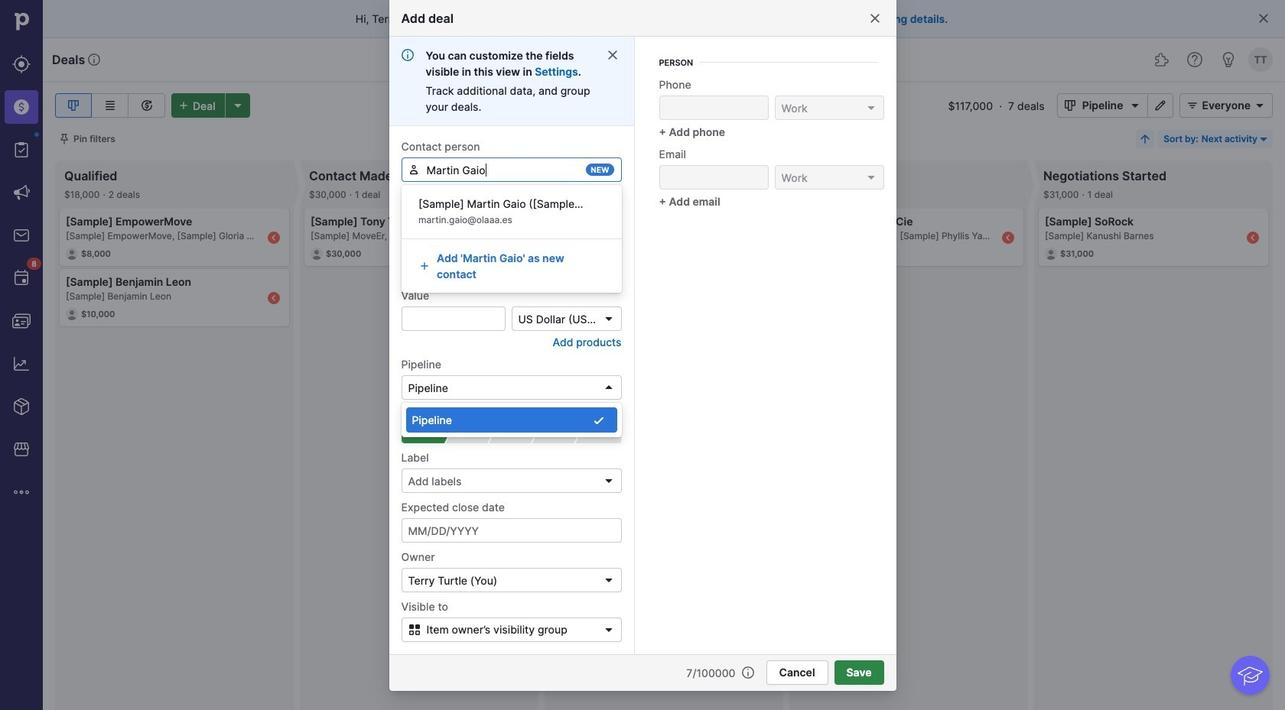 Task type: describe. For each thing, give the bounding box(es) containing it.
insights image
[[12, 355, 31, 373]]

forecast image
[[137, 96, 156, 115]]

edit pipeline image
[[1151, 99, 1170, 112]]

deals image
[[12, 98, 31, 116]]

add deal element
[[171, 93, 250, 118]]

info image
[[88, 54, 100, 66]]

pipeline image
[[64, 96, 83, 115]]

negotiations started element
[[574, 425, 621, 444]]

color primary inverted image
[[174, 99, 193, 112]]

quick add image
[[799, 50, 817, 69]]

leads image
[[12, 55, 31, 73]]

home image
[[10, 10, 33, 33]]

MM/DD/YYYY text field
[[401, 519, 621, 543]]

Search Pipedrive field
[[505, 44, 780, 75]]



Task type: vqa. For each thing, say whether or not it's contained in the screenshot.
color secondary icon
no



Task type: locate. For each thing, give the bounding box(es) containing it.
products image
[[12, 398, 31, 416]]

sales assistant image
[[1219, 50, 1238, 69]]

1 color undefined image from the top
[[12, 141, 31, 159]]

color undefined image
[[12, 141, 31, 159], [12, 269, 31, 288]]

None field
[[774, 96, 884, 120], [401, 158, 621, 182], [774, 165, 884, 190], [511, 307, 621, 331], [401, 376, 621, 438], [401, 568, 621, 593], [774, 96, 884, 120], [401, 158, 621, 182], [774, 165, 884, 190], [511, 307, 621, 331], [401, 376, 621, 438], [401, 568, 621, 593]]

knowledge center bot, also known as kc bot is an onboarding assistant that allows you to see the list of onboarding items in one place for quick and easy reference. this improves your in-app experience. image
[[1231, 656, 1270, 695]]

option
[[406, 408, 617, 433]]

menu item
[[0, 86, 43, 129]]

quick help image
[[1186, 50, 1204, 69]]

2 color undefined image from the top
[[12, 269, 31, 288]]

menu
[[0, 0, 43, 711]]

contacts image
[[12, 312, 31, 330]]

campaigns image
[[12, 184, 31, 202]]

color primary image
[[1257, 12, 1270, 24], [1061, 99, 1079, 112], [865, 102, 877, 114], [58, 133, 70, 145], [1257, 133, 1270, 145], [407, 164, 420, 176], [865, 171, 877, 184], [602, 313, 615, 325]]

dialog
[[0, 0, 1285, 711]]

color info image
[[401, 49, 413, 61]]

list box
[[401, 403, 621, 438]]

list image
[[101, 96, 119, 115]]

color primary image
[[606, 49, 618, 61], [1126, 99, 1145, 112], [1184, 99, 1202, 112], [1251, 99, 1269, 112], [418, 260, 431, 272], [602, 382, 615, 394], [592, 414, 605, 426], [602, 475, 615, 487], [602, 574, 615, 587], [405, 624, 423, 636], [599, 624, 618, 636], [742, 667, 754, 679]]

close image
[[869, 12, 881, 24]]

None text field
[[401, 158, 621, 182], [401, 257, 621, 281], [401, 307, 505, 331], [401, 158, 621, 182], [401, 257, 621, 281], [401, 307, 505, 331]]

more image
[[12, 483, 31, 502]]

color undefined image down sales inbox icon
[[12, 269, 31, 288]]

None text field
[[659, 96, 768, 120], [659, 165, 768, 190], [659, 96, 768, 120], [659, 165, 768, 190]]

1 vertical spatial color undefined image
[[12, 269, 31, 288]]

change order image
[[1139, 133, 1151, 145]]

sales inbox image
[[12, 226, 31, 245]]

0 vertical spatial color undefined image
[[12, 141, 31, 159]]

add deal options image
[[228, 99, 247, 112]]

marketplace image
[[12, 441, 31, 459]]

color undefined image down deals image
[[12, 141, 31, 159]]



